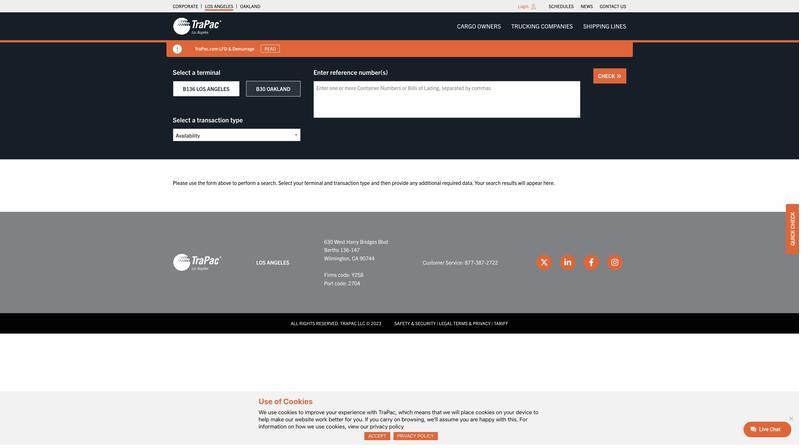 Task type: vqa. For each thing, say whether or not it's contained in the screenshot.
Shipping Lines link
yes



Task type: locate. For each thing, give the bounding box(es) containing it.
our down if
[[361, 424, 369, 430]]

1 horizontal spatial check
[[790, 212, 796, 229]]

&
[[228, 46, 232, 51], [411, 321, 414, 326], [469, 321, 472, 326]]

0 vertical spatial privacy
[[473, 321, 491, 326]]

footer
[[0, 212, 800, 334]]

on
[[496, 409, 503, 416], [394, 416, 401, 423], [288, 424, 294, 430]]

1 vertical spatial use
[[268, 409, 277, 416]]

1 horizontal spatial and
[[371, 180, 380, 186]]

0 vertical spatial a
[[192, 68, 196, 76]]

reserved.
[[316, 321, 339, 326]]

0 vertical spatial select
[[173, 68, 191, 76]]

0 vertical spatial with
[[367, 409, 377, 416]]

1 horizontal spatial transaction
[[334, 180, 359, 186]]

then
[[381, 180, 391, 186]]

will
[[519, 180, 526, 186], [452, 409, 460, 416]]

we up assume
[[444, 409, 451, 416]]

1 horizontal spatial type
[[360, 180, 370, 186]]

1 vertical spatial menu bar
[[452, 20, 632, 33]]

code: up 2704
[[338, 272, 351, 278]]

oakland
[[240, 3, 261, 9], [267, 86, 291, 92]]

to
[[233, 180, 237, 186], [299, 409, 304, 416], [534, 409, 539, 416]]

oakland right los angeles link
[[240, 3, 261, 9]]

will inside "use of cookies we use cookies to improve your experience with trapac, which means that we will place cookies on your device to help make our website work better for you. if you carry on browsing, we'll assume you are happy with this. for information on how we use cookies, view our privacy policy"
[[452, 409, 460, 416]]

on left how
[[288, 424, 294, 430]]

customer service: 877-387-2722
[[423, 259, 498, 266]]

use
[[259, 397, 273, 406]]

0 vertical spatial los angeles image
[[173, 17, 222, 35]]

1 horizontal spatial cookies
[[476, 409, 495, 416]]

los
[[205, 3, 213, 9], [197, 86, 206, 92], [256, 259, 266, 266]]

experience
[[339, 409, 366, 416]]

2 cookies from the left
[[476, 409, 495, 416]]

your up better
[[326, 409, 337, 416]]

0 horizontal spatial check
[[599, 73, 617, 79]]

b136
[[183, 86, 195, 92]]

banner
[[0, 12, 800, 57]]

to up website
[[299, 409, 304, 416]]

privacy left tariff
[[473, 321, 491, 326]]

on up policy
[[394, 416, 401, 423]]

form
[[206, 180, 217, 186]]

0 vertical spatial los
[[205, 3, 213, 9]]

1 horizontal spatial you
[[460, 416, 469, 423]]

2 vertical spatial los
[[256, 259, 266, 266]]

will up assume
[[452, 409, 460, 416]]

1 vertical spatial code:
[[335, 280, 347, 286]]

you right if
[[370, 416, 379, 423]]

login link
[[518, 3, 529, 9]]

2 vertical spatial on
[[288, 424, 294, 430]]

cargo owners
[[457, 22, 501, 30]]

with left this.
[[496, 416, 507, 423]]

contact us link
[[600, 2, 627, 11]]

you down the place
[[460, 416, 469, 423]]

2 los angeles image from the top
[[173, 254, 222, 272]]

0 horizontal spatial and
[[324, 180, 333, 186]]

0 horizontal spatial transaction
[[197, 116, 229, 124]]

your up this.
[[504, 409, 515, 416]]

menu bar inside "banner"
[[452, 20, 632, 33]]

that
[[432, 409, 442, 416]]

0 vertical spatial transaction
[[197, 116, 229, 124]]

select up b136
[[173, 68, 191, 76]]

a down b136
[[192, 116, 196, 124]]

0 horizontal spatial will
[[452, 409, 460, 416]]

select for select a terminal
[[173, 68, 191, 76]]

policy
[[418, 433, 434, 439]]

|
[[437, 321, 438, 326], [492, 321, 493, 326]]

a up b136
[[192, 68, 196, 76]]

387-
[[476, 259, 487, 266]]

will right "results" at the top of page
[[519, 180, 526, 186]]

use of cookies we use cookies to improve your experience with trapac, which means that we will place cookies on your device to help make our website work better for you. if you carry on browsing, we'll assume you are happy with this. for information on how we use cookies, view our privacy policy
[[259, 397, 539, 430]]

with up if
[[367, 409, 377, 416]]

check
[[599, 73, 617, 79], [790, 212, 796, 229]]

terms
[[454, 321, 468, 326]]

banner containing cargo owners
[[0, 12, 800, 57]]

menu bar
[[546, 2, 630, 11], [452, 20, 632, 33]]

2704
[[349, 280, 360, 286]]

means
[[415, 409, 431, 416]]

read link
[[261, 45, 280, 53]]

on left 'device'
[[496, 409, 503, 416]]

how
[[296, 424, 306, 430]]

1 vertical spatial with
[[496, 416, 507, 423]]

schedules link
[[549, 2, 574, 11]]

1 vertical spatial los angeles
[[256, 259, 290, 266]]

1 horizontal spatial we
[[444, 409, 451, 416]]

2 you from the left
[[460, 416, 469, 423]]

oakland link
[[240, 2, 261, 11]]

y258
[[352, 272, 364, 278]]

trapac
[[340, 321, 357, 326]]

code: right port
[[335, 280, 347, 286]]

your
[[294, 180, 303, 186], [326, 409, 337, 416], [504, 409, 515, 416]]

0 vertical spatial angeles
[[214, 3, 233, 9]]

our right make
[[286, 416, 294, 423]]

place
[[461, 409, 475, 416]]

1 vertical spatial privacy
[[398, 433, 417, 439]]

1 horizontal spatial oakland
[[267, 86, 291, 92]]

privacy
[[473, 321, 491, 326], [398, 433, 417, 439]]

1 vertical spatial a
[[192, 116, 196, 124]]

1 horizontal spatial will
[[519, 180, 526, 186]]

2 vertical spatial angeles
[[267, 259, 290, 266]]

to right above
[[233, 180, 237, 186]]

0 horizontal spatial los angeles
[[205, 3, 233, 9]]

0 horizontal spatial terminal
[[197, 68, 221, 76]]

& right terms
[[469, 321, 472, 326]]

use
[[189, 180, 197, 186], [268, 409, 277, 416], [316, 424, 325, 430]]

to right 'device'
[[534, 409, 539, 416]]

0 vertical spatial on
[[496, 409, 503, 416]]

angeles inside footer
[[267, 259, 290, 266]]

0 vertical spatial oakland
[[240, 3, 261, 9]]

read
[[265, 46, 276, 52]]

0 vertical spatial menu bar
[[546, 2, 630, 11]]

cookies up happy
[[476, 409, 495, 416]]

cookies
[[278, 409, 297, 416], [476, 409, 495, 416]]

0 vertical spatial check
[[599, 73, 617, 79]]

0 horizontal spatial cookies
[[278, 409, 297, 416]]

0 horizontal spatial you
[[370, 416, 379, 423]]

0 vertical spatial type
[[231, 116, 243, 124]]

trucking companies
[[512, 22, 573, 30]]

help
[[259, 416, 269, 423]]

accept
[[369, 433, 387, 439]]

0 horizontal spatial your
[[294, 180, 303, 186]]

contact us
[[600, 3, 627, 9]]

select a terminal
[[173, 68, 221, 76]]

oakland right b30
[[267, 86, 291, 92]]

1 horizontal spatial |
[[492, 321, 493, 326]]

and
[[324, 180, 333, 186], [371, 180, 380, 186]]

terminal
[[197, 68, 221, 76], [305, 180, 323, 186]]

additional
[[419, 180, 441, 186]]

0 horizontal spatial on
[[288, 424, 294, 430]]

0 vertical spatial use
[[189, 180, 197, 186]]

0 horizontal spatial |
[[437, 321, 438, 326]]

1 horizontal spatial with
[[496, 416, 507, 423]]

angeles
[[214, 3, 233, 9], [207, 86, 230, 92], [267, 259, 290, 266]]

1 vertical spatial transaction
[[334, 180, 359, 186]]

1 vertical spatial select
[[173, 116, 191, 124]]

lines
[[611, 22, 627, 30]]

select
[[173, 68, 191, 76], [173, 116, 191, 124], [279, 180, 293, 186]]

0 horizontal spatial our
[[286, 416, 294, 423]]

los angeles image
[[173, 17, 222, 35], [173, 254, 222, 272]]

2 horizontal spatial use
[[316, 424, 325, 430]]

2 horizontal spatial on
[[496, 409, 503, 416]]

a for transaction
[[192, 116, 196, 124]]

1 horizontal spatial your
[[326, 409, 337, 416]]

all rights reserved. trapac llc © 2023
[[291, 321, 382, 326]]

make
[[271, 416, 284, 423]]

use left the
[[189, 180, 197, 186]]

privacy down policy
[[398, 433, 417, 439]]

our
[[286, 416, 294, 423], [361, 424, 369, 430]]

0 vertical spatial we
[[444, 409, 451, 416]]

0 horizontal spatial use
[[189, 180, 197, 186]]

we down website
[[307, 424, 315, 430]]

use down work
[[316, 424, 325, 430]]

your right "search."
[[294, 180, 303, 186]]

west
[[335, 238, 345, 245]]

a left "search."
[[257, 180, 260, 186]]

security
[[416, 321, 436, 326]]

& right safety
[[411, 321, 414, 326]]

0 vertical spatial our
[[286, 416, 294, 423]]

| left tariff
[[492, 321, 493, 326]]

cargo owners link
[[452, 20, 507, 33]]

select down b136
[[173, 116, 191, 124]]

privacy policy
[[398, 433, 434, 439]]

shipping
[[584, 22, 610, 30]]

use up make
[[268, 409, 277, 416]]

transaction
[[197, 116, 229, 124], [334, 180, 359, 186]]

1 vertical spatial check
[[790, 212, 796, 229]]

0 vertical spatial los angeles
[[205, 3, 233, 9]]

1 vertical spatial we
[[307, 424, 315, 430]]

cargo
[[457, 22, 476, 30]]

menu bar containing cargo owners
[[452, 20, 632, 33]]

demurrage
[[233, 46, 255, 51]]

accept link
[[365, 432, 390, 441]]

cookies up make
[[278, 409, 297, 416]]

0 horizontal spatial oakland
[[240, 3, 261, 9]]

| left legal in the right bottom of the page
[[437, 321, 438, 326]]

required
[[443, 180, 461, 186]]

0 vertical spatial will
[[519, 180, 526, 186]]

2 horizontal spatial to
[[534, 409, 539, 416]]

a for terminal
[[192, 68, 196, 76]]

1 vertical spatial on
[[394, 416, 401, 423]]

0 horizontal spatial privacy
[[398, 433, 417, 439]]

& inside "banner"
[[228, 46, 232, 51]]

service:
[[446, 259, 464, 266]]

1 vertical spatial los angeles image
[[173, 254, 222, 272]]

solid image
[[173, 45, 182, 54]]

tariff link
[[494, 321, 509, 326]]

b30
[[256, 86, 266, 92]]

1 you from the left
[[370, 416, 379, 423]]

menu bar down light image
[[452, 20, 632, 33]]

1 vertical spatial our
[[361, 424, 369, 430]]

a
[[192, 68, 196, 76], [192, 116, 196, 124], [257, 180, 260, 186]]

you
[[370, 416, 379, 423], [460, 416, 469, 423]]

0 horizontal spatial &
[[228, 46, 232, 51]]

menu bar up shipping
[[546, 2, 630, 11]]

1 vertical spatial will
[[452, 409, 460, 416]]

select right "search."
[[279, 180, 293, 186]]

& right lfd
[[228, 46, 232, 51]]

1 horizontal spatial terminal
[[305, 180, 323, 186]]

1 horizontal spatial &
[[411, 321, 414, 326]]

©
[[367, 321, 370, 326]]

work
[[316, 416, 328, 423]]

privacy policy link
[[394, 432, 438, 441]]

information
[[259, 424, 287, 430]]

0 horizontal spatial type
[[231, 116, 243, 124]]



Task type: describe. For each thing, give the bounding box(es) containing it.
Enter reference number(s) text field
[[314, 81, 581, 118]]

2 vertical spatial select
[[279, 180, 293, 186]]

1 | from the left
[[437, 321, 438, 326]]

quick check link
[[787, 204, 800, 254]]

trucking companies link
[[507, 20, 579, 33]]

enter
[[314, 68, 329, 76]]

1 cookies from the left
[[278, 409, 297, 416]]

policy
[[389, 424, 404, 430]]

are
[[471, 416, 478, 423]]

2 vertical spatial use
[[316, 424, 325, 430]]

select a transaction type
[[173, 116, 243, 124]]

solid image
[[617, 74, 622, 79]]

1 and from the left
[[324, 180, 333, 186]]

630
[[324, 238, 333, 245]]

the
[[198, 180, 205, 186]]

cookies
[[284, 397, 313, 406]]

data.
[[463, 180, 474, 186]]

136-
[[341, 247, 351, 253]]

1 horizontal spatial our
[[361, 424, 369, 430]]

improve
[[305, 409, 325, 416]]

firms
[[324, 272, 337, 278]]

corporate
[[173, 3, 198, 9]]

here.
[[544, 180, 555, 186]]

1 vertical spatial terminal
[[305, 180, 323, 186]]

legal
[[439, 321, 453, 326]]

2722
[[487, 259, 498, 266]]

customer
[[423, 259, 445, 266]]

1 vertical spatial los
[[197, 86, 206, 92]]

we'll
[[427, 416, 438, 423]]

0 vertical spatial terminal
[[197, 68, 221, 76]]

check inside button
[[599, 73, 617, 79]]

2 | from the left
[[492, 321, 493, 326]]

light image
[[532, 4, 536, 9]]

1 horizontal spatial privacy
[[473, 321, 491, 326]]

147
[[351, 247, 360, 253]]

privacy inside 'link'
[[398, 433, 417, 439]]

wilmington,
[[324, 255, 351, 262]]

firms code:  y258 port code:  2704
[[324, 272, 364, 286]]

privacy
[[370, 424, 388, 430]]

companies
[[541, 22, 573, 30]]

device
[[516, 409, 532, 416]]

which
[[399, 409, 413, 416]]

1 horizontal spatial to
[[299, 409, 304, 416]]

above
[[218, 180, 231, 186]]

1 vertical spatial angeles
[[207, 86, 230, 92]]

2 vertical spatial a
[[257, 180, 260, 186]]

login
[[518, 3, 529, 9]]

browsing,
[[402, 416, 426, 423]]

877-
[[465, 259, 476, 266]]

corporate link
[[173, 2, 198, 11]]

appear
[[527, 180, 543, 186]]

menu bar containing schedules
[[546, 2, 630, 11]]

berths
[[324, 247, 339, 253]]

owners
[[478, 22, 501, 30]]

contact
[[600, 3, 620, 9]]

for
[[345, 416, 352, 423]]

provide
[[392, 180, 409, 186]]

1 los angeles image from the top
[[173, 17, 222, 35]]

llc
[[358, 321, 366, 326]]

all
[[291, 321, 299, 326]]

you.
[[353, 416, 364, 423]]

cookies,
[[326, 424, 347, 430]]

view
[[348, 424, 359, 430]]

1 vertical spatial type
[[360, 180, 370, 186]]

for
[[520, 416, 528, 423]]

assume
[[440, 416, 459, 423]]

no image
[[788, 415, 795, 422]]

trapac.com lfd & demurrage
[[195, 46, 255, 51]]

0 horizontal spatial with
[[367, 409, 377, 416]]

shipping lines link
[[579, 20, 632, 33]]

safety & security | legal terms & privacy | tariff
[[395, 321, 509, 326]]

search.
[[261, 180, 277, 186]]

number(s)
[[359, 68, 388, 76]]

2 and from the left
[[371, 180, 380, 186]]

website
[[295, 416, 314, 423]]

2 horizontal spatial your
[[504, 409, 515, 416]]

0 horizontal spatial to
[[233, 180, 237, 186]]

check button
[[594, 68, 627, 84]]

port
[[324, 280, 334, 286]]

630 west harry bridges blvd berths 136-147 wilmington, ca 90744
[[324, 238, 388, 262]]

us
[[621, 3, 627, 9]]

of
[[275, 397, 282, 406]]

please use the form above to perform a search. select your terminal and transaction type and then provide any additional required data. your search results will appear here.
[[173, 180, 555, 186]]

please
[[173, 180, 188, 186]]

1 horizontal spatial on
[[394, 416, 401, 423]]

rights
[[300, 321, 315, 326]]

this.
[[508, 416, 519, 423]]

1 horizontal spatial los angeles
[[256, 259, 290, 266]]

lfd
[[219, 46, 227, 51]]

harry
[[347, 238, 359, 245]]

0 vertical spatial code:
[[338, 272, 351, 278]]

0 horizontal spatial we
[[307, 424, 315, 430]]

if
[[365, 416, 368, 423]]

happy
[[480, 416, 495, 423]]

news
[[581, 3, 593, 9]]

reference
[[330, 68, 357, 76]]

ca
[[352, 255, 359, 262]]

better
[[329, 416, 344, 423]]

select for select a transaction type
[[173, 116, 191, 124]]

blvd
[[378, 238, 388, 245]]

footer containing 630 west harry bridges blvd
[[0, 212, 800, 334]]

trapac,
[[379, 409, 397, 416]]

quick check
[[790, 212, 796, 246]]

quick
[[790, 230, 796, 246]]

enter reference number(s)
[[314, 68, 388, 76]]

1 vertical spatial oakland
[[267, 86, 291, 92]]

1 horizontal spatial use
[[268, 409, 277, 416]]

2 horizontal spatial &
[[469, 321, 472, 326]]

results
[[502, 180, 517, 186]]



